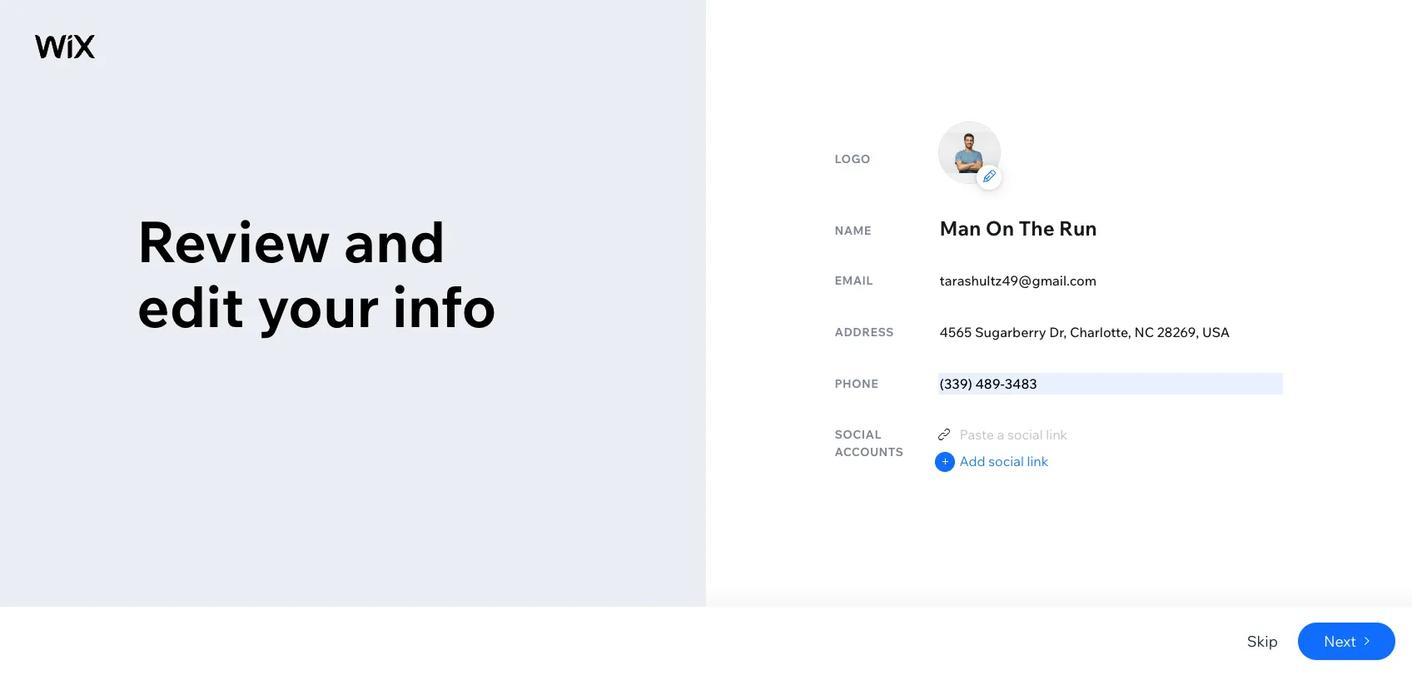 Task type: describe. For each thing, give the bounding box(es) containing it.
accounts
[[835, 444, 904, 459]]

edit
[[137, 270, 244, 341]]

review and edit your info
[[137, 204, 497, 341]]

Enter your phone number text field
[[938, 373, 1284, 394]]

like
[[249, 270, 345, 341]]

address
[[835, 325, 894, 340]]

info
[[392, 270, 497, 341]]

phone
[[835, 377, 879, 391]]

email
[[835, 273, 874, 288]]

link
[[1027, 453, 1049, 470]]

social
[[989, 453, 1024, 470]]

social accounts
[[835, 427, 904, 459]]

you
[[137, 270, 237, 341]]

Enter your email text field
[[938, 269, 1284, 291]]

add
[[960, 453, 986, 470]]

a
[[266, 204, 298, 276]]



Task type: vqa. For each thing, say whether or not it's contained in the screenshot.
Dev Mode
no



Task type: locate. For each thing, give the bounding box(es) containing it.
skip
[[1247, 632, 1278, 651], [1247, 632, 1278, 651]]

Enter your address text field
[[938, 321, 1284, 343]]

skip for pick a theme you like
[[1247, 632, 1278, 651]]

add social link
[[960, 453, 1049, 470]]

name
[[835, 223, 872, 238]]

next
[[1324, 632, 1357, 651], [1324, 632, 1357, 651]]

theme
[[311, 204, 484, 276]]

pick a theme you like
[[137, 204, 484, 341]]

pick
[[137, 204, 254, 276]]

social
[[835, 427, 882, 442]]

skip for review and edit your info
[[1247, 632, 1278, 651]]

your
[[257, 270, 380, 341]]

logo
[[835, 151, 871, 166]]

and
[[344, 204, 446, 276]]

Paste a social link field
[[960, 424, 1185, 444]]

review
[[137, 204, 331, 276]]

home
[[63, 48, 99, 63]]

Enter your business name text field
[[938, 216, 1284, 241]]



